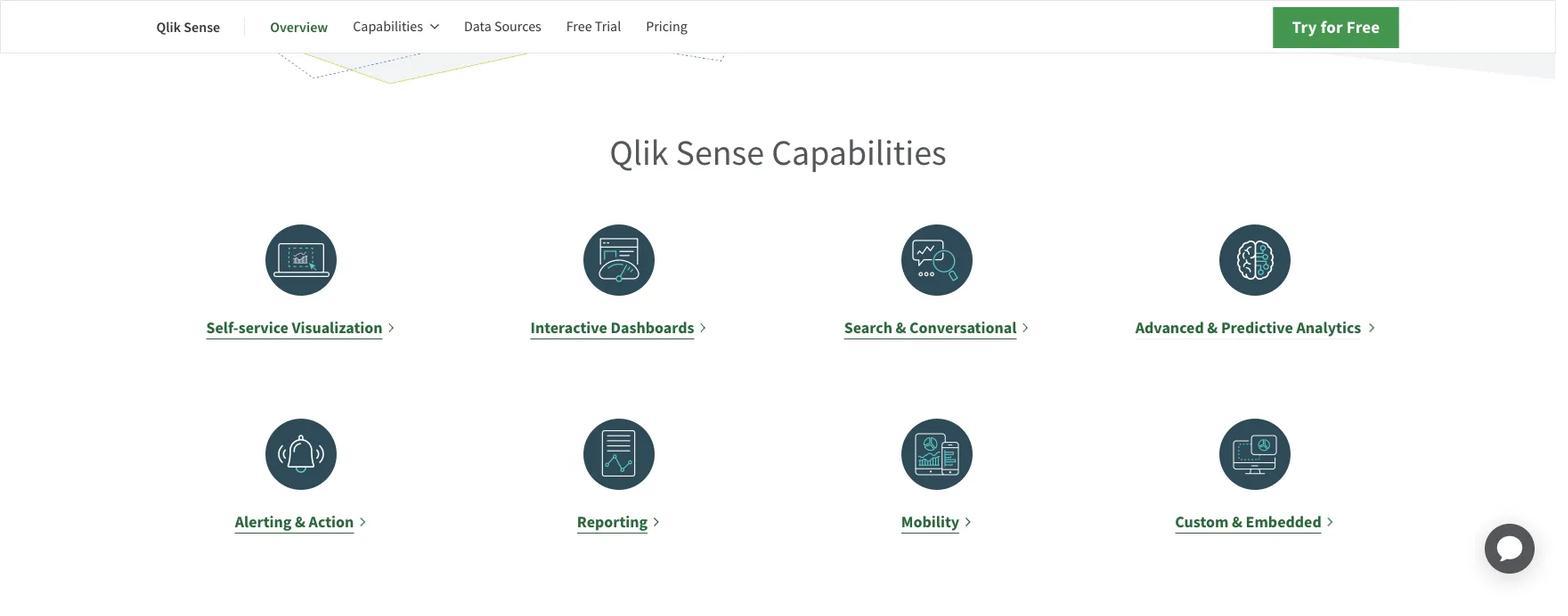 Task type: locate. For each thing, give the bounding box(es) containing it.
capabilities
[[353, 17, 423, 36], [772, 130, 947, 176]]

sense
[[184, 17, 220, 36], [676, 130, 765, 176]]

alerting & action
[[235, 511, 354, 533]]

qlik
[[156, 17, 181, 36], [610, 130, 669, 176]]

data sources
[[464, 17, 542, 36]]

service
[[239, 317, 289, 338]]

for
[[1321, 16, 1343, 38]]

self-service visualization
[[206, 317, 383, 338]]

free inside the 'free trial' link
[[566, 17, 592, 36]]

sense inside 'link'
[[184, 17, 220, 36]]

free trial
[[566, 17, 621, 36]]

menu bar
[[156, 5, 713, 48]]

0 horizontal spatial sense
[[184, 17, 220, 36]]

1 horizontal spatial sense
[[676, 130, 765, 176]]

overview
[[270, 17, 328, 36]]

0 horizontal spatial qlik
[[156, 17, 181, 36]]

1 vertical spatial qlik
[[610, 130, 669, 176]]

free right for
[[1347, 16, 1381, 38]]

self-service visualization link
[[156, 224, 446, 340]]

interactive dashboards link
[[474, 224, 764, 340]]

0 horizontal spatial capabilities
[[353, 17, 423, 36]]

& for search
[[896, 317, 907, 338]]

qlik for qlik sense capabilities
[[610, 130, 669, 176]]

1 horizontal spatial qlik
[[610, 130, 669, 176]]

& right custom
[[1232, 511, 1243, 533]]

action
[[309, 511, 354, 533]]

sources
[[494, 17, 542, 36]]

free
[[1347, 16, 1381, 38], [566, 17, 592, 36]]

free trial link
[[566, 5, 621, 48]]

menu bar containing qlik sense
[[156, 5, 713, 48]]

& left action
[[295, 511, 306, 533]]

alerting
[[235, 511, 292, 533]]

& for advanced
[[1208, 317, 1218, 338]]

0 vertical spatial capabilities
[[353, 17, 423, 36]]

data sources link
[[464, 5, 542, 48]]

search & conversational link
[[793, 224, 1082, 340]]

reporting
[[577, 511, 648, 533]]

1 horizontal spatial free
[[1347, 16, 1381, 38]]

capabilities link
[[353, 5, 439, 48]]

& for alerting
[[295, 511, 306, 533]]

try
[[1292, 16, 1317, 38]]

trial
[[595, 17, 621, 36]]

qlik inside 'link'
[[156, 17, 181, 36]]

capabilities inside menu bar
[[353, 17, 423, 36]]

self-
[[206, 317, 239, 338]]

custom & embedded link
[[1111, 419, 1400, 535]]

&
[[896, 317, 907, 338], [1208, 317, 1218, 338], [295, 511, 306, 533], [1232, 511, 1243, 533]]

search
[[844, 317, 893, 338]]

pricing
[[646, 17, 688, 36]]

1 horizontal spatial capabilities
[[772, 130, 947, 176]]

visualization
[[292, 317, 383, 338]]

free left trial
[[566, 17, 592, 36]]

0 vertical spatial qlik
[[156, 17, 181, 36]]

custom & embedded
[[1176, 511, 1322, 533]]

1 vertical spatial sense
[[676, 130, 765, 176]]

& right advanced
[[1208, 317, 1218, 338]]

sense for qlik sense
[[184, 17, 220, 36]]

application
[[1464, 503, 1557, 595]]

0 horizontal spatial free
[[566, 17, 592, 36]]

0 vertical spatial sense
[[184, 17, 220, 36]]

& right search
[[896, 317, 907, 338]]



Task type: vqa. For each thing, say whether or not it's contained in the screenshot.
Headshot of Mike Capone, CEO, Qlik and the text "Revealing the New Qlik Brand" image
no



Task type: describe. For each thing, give the bounding box(es) containing it.
interactive
[[531, 317, 608, 338]]

interactive dashboards
[[531, 317, 695, 338]]

qlik sense link
[[156, 5, 220, 48]]

advanced & predictive analytics link
[[1111, 224, 1400, 340]]

& for custom
[[1232, 511, 1243, 533]]

try for free
[[1292, 16, 1381, 38]]

advanced
[[1136, 317, 1204, 338]]

predictive
[[1221, 317, 1294, 338]]

analytics
[[1297, 317, 1362, 338]]

1 vertical spatial capabilities
[[772, 130, 947, 176]]

free inside try for free link
[[1347, 16, 1381, 38]]

mobility link
[[793, 419, 1082, 535]]

mobility
[[902, 511, 960, 533]]

sense for qlik sense capabilities
[[676, 130, 765, 176]]

alerting & action link
[[156, 419, 446, 535]]

reporting link
[[474, 419, 764, 535]]

qlik sense
[[156, 17, 220, 36]]

try for free link
[[1274, 7, 1399, 48]]

custom
[[1176, 511, 1229, 533]]

dashboards
[[611, 317, 695, 338]]

qlik for qlik sense
[[156, 17, 181, 36]]

advanced & predictive analytics
[[1136, 317, 1362, 338]]

embedded
[[1246, 511, 1322, 533]]

qlik sense capabilities
[[610, 130, 947, 176]]

search & conversational
[[844, 317, 1017, 338]]

data
[[464, 17, 492, 36]]

overview link
[[270, 5, 328, 48]]

pricing link
[[646, 5, 688, 48]]

conversational
[[910, 317, 1017, 338]]



